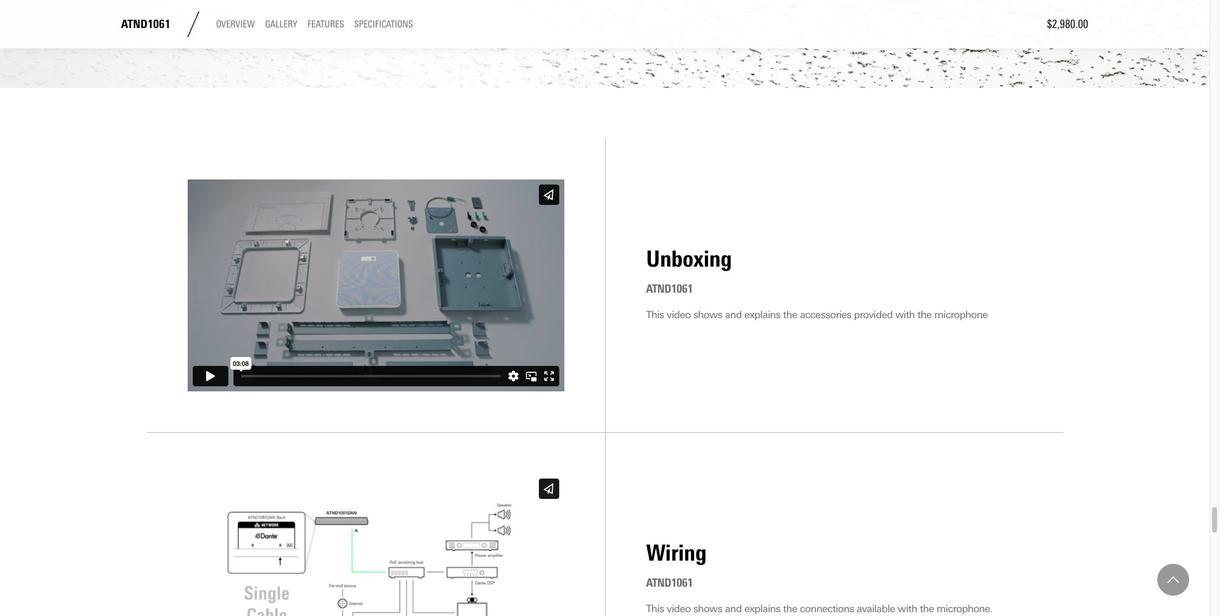 Task type: locate. For each thing, give the bounding box(es) containing it.
1 and from the top
[[725, 309, 742, 321]]

accessories
[[800, 309, 852, 321]]

video down unboxing
[[667, 309, 691, 321]]

explains
[[745, 309, 781, 321], [745, 603, 781, 615]]

with for unboxing
[[896, 309, 915, 321]]

this
[[646, 309, 664, 321], [646, 603, 664, 615]]

explains for unboxing
[[745, 309, 781, 321]]

2 explains from the top
[[745, 603, 781, 615]]

0 vertical spatial with
[[896, 309, 915, 321]]

microphone
[[935, 309, 988, 321]]

1 shows from the top
[[693, 309, 723, 321]]

with
[[896, 309, 915, 321], [898, 603, 917, 615]]

1 vertical spatial shows
[[693, 603, 723, 615]]

shows for wiring
[[693, 603, 723, 615]]

gallery
[[265, 19, 297, 30]]

2 this from the top
[[646, 603, 664, 615]]

and for wiring
[[725, 603, 742, 615]]

$2,980.00
[[1047, 17, 1089, 31]]

atnd1061
[[121, 17, 170, 31], [646, 282, 693, 296], [646, 576, 693, 590]]

1 vertical spatial and
[[725, 603, 742, 615]]

video down wiring at the bottom right of page
[[667, 603, 691, 615]]

1 explains from the top
[[745, 309, 781, 321]]

0 vertical spatial this
[[646, 309, 664, 321]]

atnd1061 left 'divider line' icon
[[121, 17, 170, 31]]

the left accessories at the bottom of page
[[783, 309, 797, 321]]

2 and from the top
[[725, 603, 742, 615]]

video
[[667, 309, 691, 321], [667, 603, 691, 615]]

0 vertical spatial and
[[725, 309, 742, 321]]

the
[[783, 309, 797, 321], [918, 309, 932, 321], [783, 603, 797, 615], [920, 603, 934, 615]]

video for unboxing
[[667, 309, 691, 321]]

shows
[[693, 309, 723, 321], [693, 603, 723, 615]]

the left connections
[[783, 603, 797, 615]]

available
[[857, 603, 895, 615]]

with for wiring
[[898, 603, 917, 615]]

video for wiring
[[667, 603, 691, 615]]

1 vertical spatial this
[[646, 603, 664, 615]]

arrow up image
[[1168, 574, 1179, 586]]

1 this from the top
[[646, 309, 664, 321]]

this video shows and explains the accessories provided with the microphone
[[646, 309, 988, 321]]

overview
[[216, 19, 255, 30]]

2 vertical spatial atnd1061
[[646, 576, 693, 590]]

atnd1061 for wiring
[[646, 576, 693, 590]]

with right provided
[[896, 309, 915, 321]]

1 vertical spatial explains
[[745, 603, 781, 615]]

microphone.
[[937, 603, 993, 615]]

1 vertical spatial video
[[667, 603, 691, 615]]

atnd1061 down wiring at the bottom right of page
[[646, 576, 693, 590]]

0 vertical spatial explains
[[745, 309, 781, 321]]

1 video from the top
[[667, 309, 691, 321]]

0 vertical spatial video
[[667, 309, 691, 321]]

atnd1061 down unboxing
[[646, 282, 693, 296]]

explains for wiring
[[745, 603, 781, 615]]

2 video from the top
[[667, 603, 691, 615]]

with right available
[[898, 603, 917, 615]]

this for unboxing
[[646, 309, 664, 321]]

2 shows from the top
[[693, 603, 723, 615]]

0 vertical spatial shows
[[693, 309, 723, 321]]

and
[[725, 309, 742, 321], [725, 603, 742, 615]]

1 vertical spatial with
[[898, 603, 917, 615]]

1 vertical spatial atnd1061
[[646, 282, 693, 296]]



Task type: vqa. For each thing, say whether or not it's contained in the screenshot.
the when
no



Task type: describe. For each thing, give the bounding box(es) containing it.
this video shows and explains the connections available with the microphone.
[[646, 603, 993, 615]]

atnd1061 for unboxing
[[646, 282, 693, 296]]

connections
[[800, 603, 854, 615]]

shows for unboxing
[[693, 309, 723, 321]]

features
[[307, 19, 344, 30]]

and for unboxing
[[725, 309, 742, 321]]

provided
[[854, 309, 893, 321]]

the left microphone
[[918, 309, 932, 321]]

divider line image
[[181, 11, 206, 37]]

this for wiring
[[646, 603, 664, 615]]

0 vertical spatial atnd1061
[[121, 17, 170, 31]]

wiring
[[646, 540, 707, 566]]

the left "microphone." at bottom right
[[920, 603, 934, 615]]

unboxing
[[646, 246, 732, 272]]

specifications
[[354, 19, 413, 30]]



